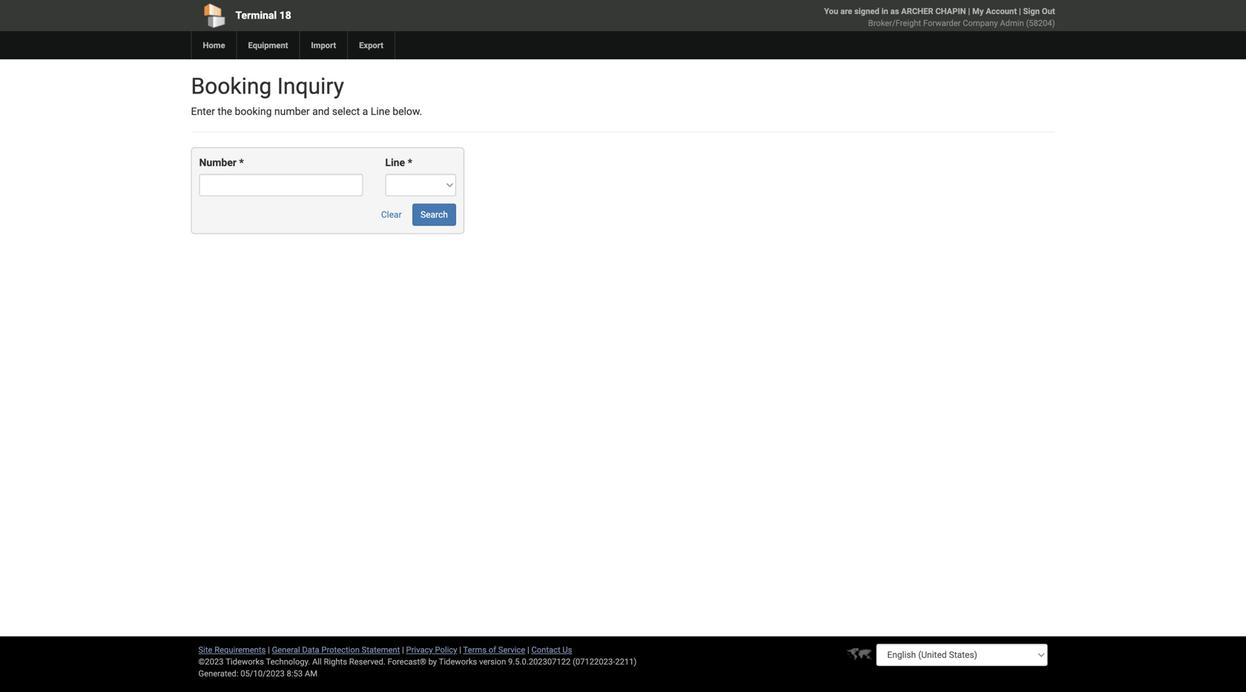 Task type: vqa. For each thing, say whether or not it's contained in the screenshot.
CHAPIN
yes



Task type: locate. For each thing, give the bounding box(es) containing it.
site requirements | general data protection statement | privacy policy | terms of service | contact us ©2023 tideworks technology. all rights reserved. forecast® by tideworks version 9.5.0.202307122 (07122023-2211) generated: 05/10/2023 8:53 am
[[199, 645, 637, 679]]

select
[[332, 105, 360, 118]]

* for line *
[[408, 157, 413, 169]]

line
[[371, 105, 390, 118], [385, 157, 405, 169]]

| up forecast®
[[402, 645, 404, 655]]

out
[[1043, 6, 1056, 16]]

9.5.0.202307122
[[508, 657, 571, 667]]

us
[[563, 645, 573, 655]]

0 horizontal spatial *
[[239, 157, 244, 169]]

* down below.
[[408, 157, 413, 169]]

0 vertical spatial line
[[371, 105, 390, 118]]

1 * from the left
[[239, 157, 244, 169]]

* right number
[[239, 157, 244, 169]]

generated:
[[199, 669, 239, 679]]

import
[[311, 40, 336, 50]]

import link
[[299, 31, 347, 59]]

terms of service link
[[464, 645, 526, 655]]

sign
[[1024, 6, 1040, 16]]

requirements
[[215, 645, 266, 655]]

below.
[[393, 105, 422, 118]]

am
[[305, 669, 318, 679]]

equipment
[[248, 40, 288, 50]]

technology.
[[266, 657, 310, 667]]

number
[[275, 105, 310, 118]]

clear
[[381, 210, 402, 220]]

protection
[[322, 645, 360, 655]]

terminal
[[236, 9, 277, 22]]

line right a
[[371, 105, 390, 118]]

|
[[969, 6, 971, 16], [1020, 6, 1022, 16], [268, 645, 270, 655], [402, 645, 404, 655], [460, 645, 462, 655], [528, 645, 530, 655]]

booking
[[191, 73, 272, 99]]

you are signed in as archer chapin | my account | sign out broker/freight forwarder company admin (58204)
[[825, 6, 1056, 28]]

statement
[[362, 645, 400, 655]]

line up clear button on the top left of the page
[[385, 157, 405, 169]]

05/10/2023
[[241, 669, 285, 679]]

©2023 tideworks
[[199, 657, 264, 667]]

contact
[[532, 645, 561, 655]]

site
[[199, 645, 213, 655]]

site requirements link
[[199, 645, 266, 655]]

search
[[421, 210, 448, 220]]

account
[[986, 6, 1018, 16]]

1 horizontal spatial *
[[408, 157, 413, 169]]

search button
[[413, 204, 456, 226]]

2 * from the left
[[408, 157, 413, 169]]

data
[[302, 645, 320, 655]]

number *
[[199, 157, 244, 169]]

policy
[[435, 645, 458, 655]]

Number * text field
[[199, 174, 363, 196]]

*
[[239, 157, 244, 169], [408, 157, 413, 169]]

privacy policy link
[[406, 645, 458, 655]]

(58204)
[[1027, 18, 1056, 28]]

| up 9.5.0.202307122
[[528, 645, 530, 655]]

number
[[199, 157, 237, 169]]

admin
[[1001, 18, 1025, 28]]

general data protection statement link
[[272, 645, 400, 655]]



Task type: describe. For each thing, give the bounding box(es) containing it.
export
[[359, 40, 384, 50]]

company
[[963, 18, 999, 28]]

my
[[973, 6, 984, 16]]

inquiry
[[277, 73, 344, 99]]

tideworks
[[439, 657, 477, 667]]

chapin
[[936, 6, 967, 16]]

privacy
[[406, 645, 433, 655]]

18
[[280, 9, 291, 22]]

terms
[[464, 645, 487, 655]]

booking inquiry enter the booking number and select a line below.
[[191, 73, 422, 118]]

line inside the booking inquiry enter the booking number and select a line below.
[[371, 105, 390, 118]]

2211)
[[616, 657, 637, 667]]

are
[[841, 6, 853, 16]]

of
[[489, 645, 497, 655]]

| left general
[[268, 645, 270, 655]]

(07122023-
[[573, 657, 616, 667]]

a
[[363, 105, 368, 118]]

broker/freight
[[869, 18, 922, 28]]

all
[[312, 657, 322, 667]]

booking
[[235, 105, 272, 118]]

line *
[[385, 157, 413, 169]]

clear button
[[373, 204, 410, 226]]

| left my
[[969, 6, 971, 16]]

forwarder
[[924, 18, 961, 28]]

contact us link
[[532, 645, 573, 655]]

terminal 18
[[236, 9, 291, 22]]

enter
[[191, 105, 215, 118]]

reserved.
[[349, 657, 386, 667]]

terminal 18 link
[[191, 0, 538, 31]]

| up the tideworks on the left
[[460, 645, 462, 655]]

| left sign
[[1020, 6, 1022, 16]]

signed
[[855, 6, 880, 16]]

version
[[480, 657, 506, 667]]

you
[[825, 6, 839, 16]]

export link
[[347, 31, 395, 59]]

home
[[203, 40, 225, 50]]

forecast®
[[388, 657, 427, 667]]

the
[[218, 105, 232, 118]]

as
[[891, 6, 900, 16]]

* for number *
[[239, 157, 244, 169]]

8:53
[[287, 669, 303, 679]]

service
[[499, 645, 526, 655]]

sign out link
[[1024, 6, 1056, 16]]

my account link
[[973, 6, 1018, 16]]

rights
[[324, 657, 347, 667]]

and
[[313, 105, 330, 118]]

equipment link
[[236, 31, 299, 59]]

archer
[[902, 6, 934, 16]]

1 vertical spatial line
[[385, 157, 405, 169]]

general
[[272, 645, 300, 655]]

by
[[429, 657, 437, 667]]

in
[[882, 6, 889, 16]]

home link
[[191, 31, 236, 59]]



